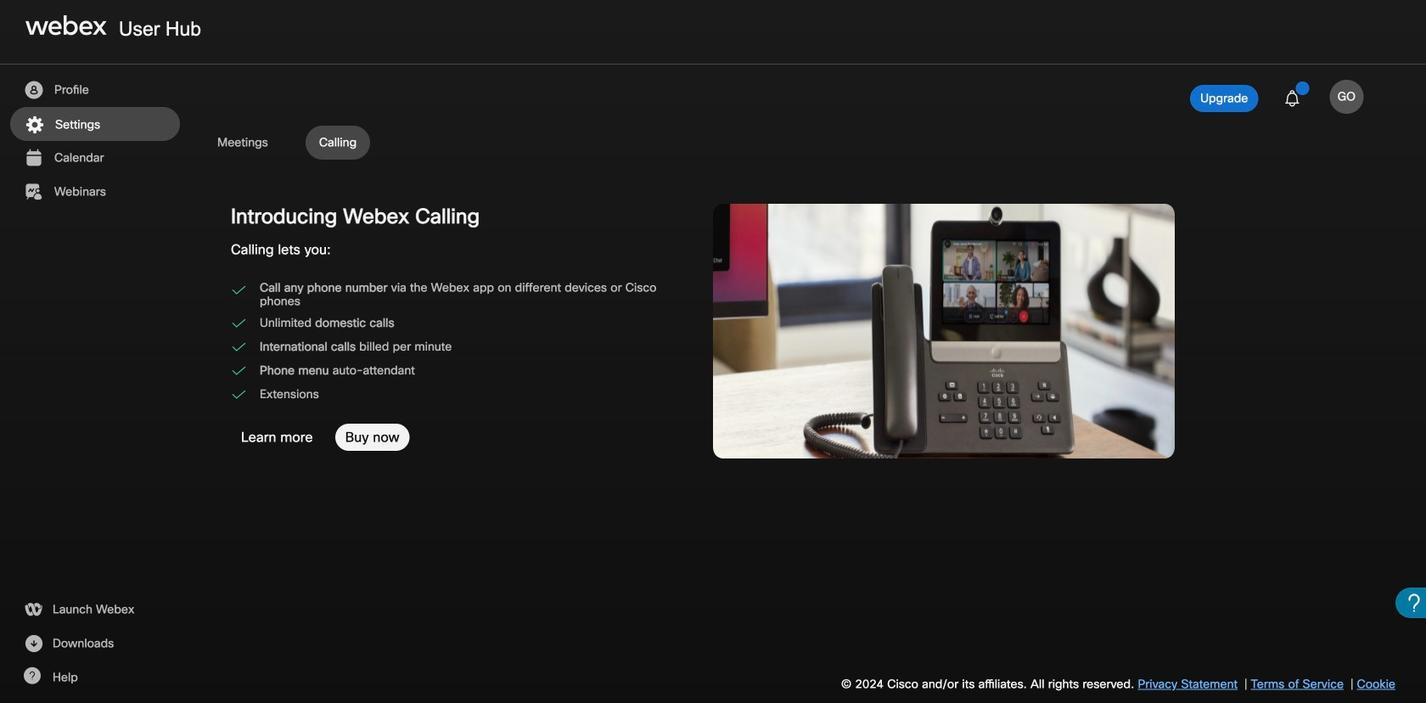 Task type: describe. For each thing, give the bounding box(es) containing it.
tab list inside settings 'element'
[[204, 126, 1399, 160]]

mds webinar_filled image
[[23, 182, 44, 202]]

mds meetings_filled image
[[23, 148, 44, 168]]

settings element
[[0, 126, 1427, 703]]

mds webex helix filled image
[[23, 600, 44, 620]]

mds content download_filled image
[[23, 634, 44, 654]]

mds settings_filled image
[[24, 115, 45, 135]]

1 mds check_bold image from the top
[[231, 338, 247, 356]]

cisco webex image
[[25, 15, 107, 36]]



Task type: vqa. For each thing, say whether or not it's contained in the screenshot.
'text field' within the Settings "element"
no



Task type: locate. For each thing, give the bounding box(es) containing it.
ng help active image
[[23, 667, 41, 684]]

3 mds check_bold image from the top
[[231, 386, 247, 403]]

1 vertical spatial mds check_bold image
[[231, 362, 247, 380]]

tab list
[[204, 126, 1399, 160]]

mds check_bold image
[[231, 314, 247, 332]]

2 mds check_bold image from the top
[[231, 362, 247, 380]]

2 vertical spatial mds check_bold image
[[231, 386, 247, 403]]

0 vertical spatial mds check_bold image
[[231, 338, 247, 356]]

mds people circle_filled image
[[23, 80, 44, 100]]

mds check_bold image
[[231, 338, 247, 356], [231, 362, 247, 380], [231, 386, 247, 403]]



